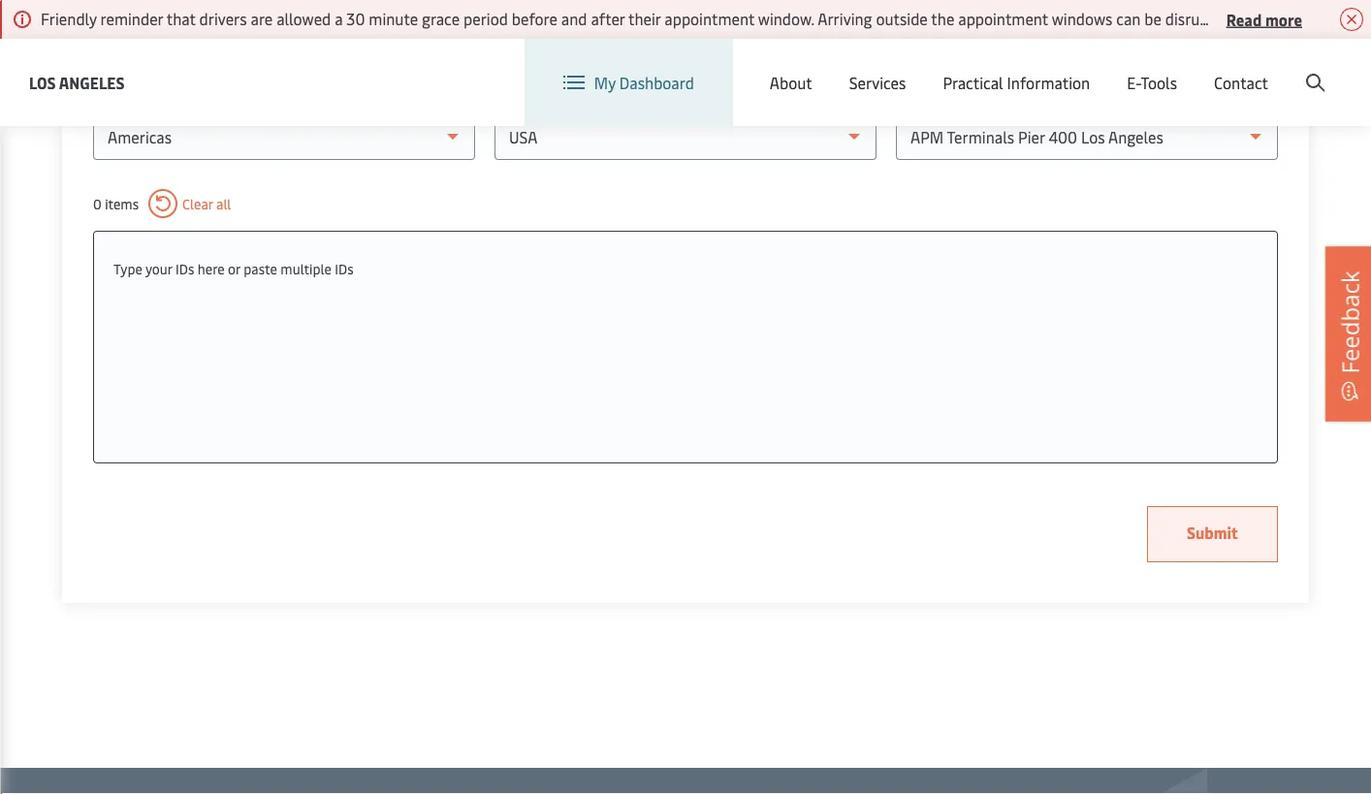 Task type: describe. For each thing, give the bounding box(es) containing it.
more
[[1265, 8, 1302, 29]]

еnquiry
[[289, 5, 335, 23]]

import availability
[[86, 5, 197, 23]]

export
[[245, 5, 285, 23]]

los angeles
[[29, 72, 125, 93]]

vessel schedule
[[575, 5, 672, 23]]

export еnquiry
[[245, 5, 335, 23]]

your
[[145, 259, 172, 278]]

my dashboard
[[594, 72, 694, 93]]

all
[[216, 195, 231, 213]]

e-tools
[[1127, 72, 1177, 93]]

schedule
[[616, 5, 672, 23]]

event
[[445, 5, 479, 23]]

container event history button
[[359, 0, 551, 46]]

paste
[[244, 259, 277, 278]]

about
[[770, 72, 812, 93]]

items
[[105, 195, 139, 213]]

multiple
[[281, 259, 332, 278]]

vessel
[[575, 5, 613, 23]]

type
[[113, 259, 142, 278]]

contact
[[1214, 72, 1268, 93]]

practical information button
[[943, 39, 1090, 126]]

import availability button
[[62, 0, 221, 46]]

switch
[[972, 57, 1018, 78]]

history
[[482, 5, 526, 23]]

here
[[198, 259, 225, 278]]

1 ids from the left
[[176, 259, 194, 278]]

container event history
[[383, 5, 526, 23]]

export еnquiry button
[[221, 0, 359, 46]]

2 ids from the left
[[335, 259, 354, 278]]



Task type: vqa. For each thing, say whether or not it's contained in the screenshot.
DASHBOARD
yes



Task type: locate. For each thing, give the bounding box(es) containing it.
practical
[[943, 72, 1003, 93]]

ids
[[176, 259, 194, 278], [335, 259, 354, 278]]

ids right your
[[176, 259, 194, 278]]

ids right the multiple
[[335, 259, 354, 278]]

None text field
[[113, 251, 1258, 286]]

services button
[[849, 39, 906, 126]]

type your ids here or paste multiple ids
[[113, 259, 354, 278]]

location
[[1022, 57, 1082, 78], [896, 91, 956, 112]]

my dashboard button
[[563, 39, 694, 126]]

submit button
[[1147, 506, 1278, 563]]

services
[[849, 72, 906, 93]]

information
[[1007, 72, 1090, 93]]

tools
[[1141, 72, 1177, 93]]

read more
[[1226, 8, 1302, 29]]

practical information
[[943, 72, 1090, 93]]

angeles
[[59, 72, 125, 93]]

clear all button
[[148, 189, 231, 218]]

0 items
[[93, 195, 139, 213]]

or
[[228, 259, 240, 278]]

clear all
[[182, 195, 231, 213]]

location inside button
[[1022, 57, 1082, 78]]

import
[[86, 5, 128, 23]]

global menu
[[1144, 57, 1232, 78]]

container
[[383, 5, 442, 23]]

contact button
[[1214, 39, 1268, 126]]

e-
[[1127, 72, 1141, 93]]

switch location button
[[941, 56, 1082, 78]]

region
[[93, 91, 141, 112]]

vessel schedule button
[[551, 0, 696, 46]]

submit
[[1187, 522, 1238, 543]]

tab list
[[62, 0, 1309, 46]]

read more button
[[1226, 7, 1302, 31]]

0
[[93, 195, 102, 213]]

feedback
[[1334, 271, 1365, 374]]

global
[[1144, 57, 1189, 78]]

0 horizontal spatial ids
[[176, 259, 194, 278]]

1 horizontal spatial ids
[[335, 259, 354, 278]]

availability
[[131, 5, 197, 23]]

tab list containing import availability
[[62, 0, 1309, 46]]

clear
[[182, 195, 213, 213]]

0 vertical spatial location
[[1022, 57, 1082, 78]]

menu
[[1193, 57, 1232, 78]]

switch location
[[972, 57, 1082, 78]]

los
[[29, 72, 56, 93]]

global menu button
[[1102, 38, 1252, 96]]

feedback button
[[1326, 247, 1371, 421]]

close alert image
[[1340, 8, 1363, 31]]

dashboard
[[619, 72, 694, 93]]

los angeles link
[[29, 70, 125, 95]]

read
[[1226, 8, 1262, 29]]

1 horizontal spatial location
[[1022, 57, 1082, 78]]

my
[[594, 72, 616, 93]]

1 vertical spatial location
[[896, 91, 956, 112]]

about button
[[770, 39, 812, 126]]

0 horizontal spatial location
[[896, 91, 956, 112]]

e-tools button
[[1127, 39, 1177, 126]]

country
[[495, 91, 550, 112]]



